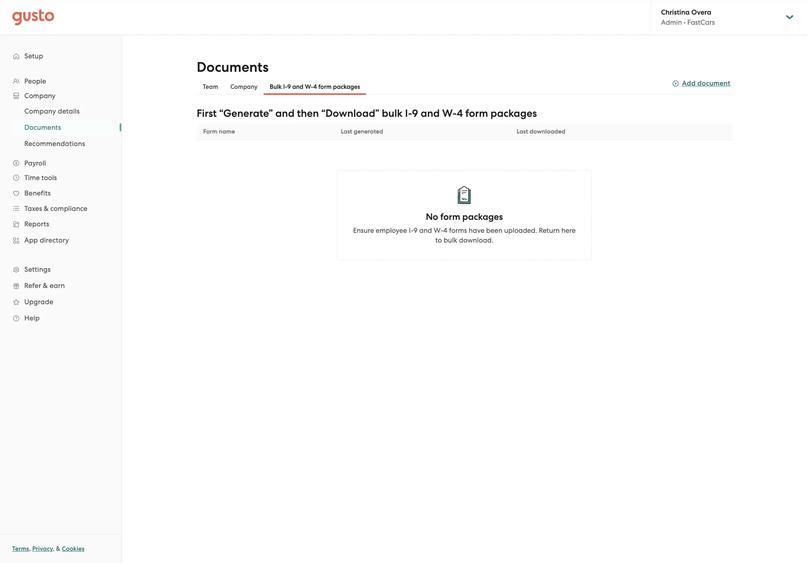 Task type: describe. For each thing, give the bounding box(es) containing it.
recommendations
[[24, 140, 85, 148]]

taxes
[[24, 204, 42, 213]]

•
[[684, 18, 686, 26]]

company for company button
[[230, 83, 258, 90]]

add
[[682, 79, 696, 88]]

4 inside button
[[313, 83, 317, 90]]

tools
[[41, 174, 57, 182]]

cookies button
[[62, 544, 85, 554]]

upgrade
[[24, 298, 53, 306]]

setup
[[24, 52, 43, 60]]

i- inside button
[[283, 83, 287, 90]]

help link
[[8, 311, 113, 325]]

terms , privacy , & cookies
[[12, 545, 85, 553]]

taxes & compliance button
[[8, 201, 113, 216]]

compliance
[[50, 204, 87, 213]]

taxes & compliance
[[24, 204, 87, 213]]

packages inside the bulk i-9 and w-4 form packages button
[[333, 83, 360, 90]]

generated
[[354, 128, 383, 135]]

privacy
[[32, 545, 53, 553]]

form
[[203, 128, 217, 135]]

"download"
[[321, 107, 380, 120]]

overa
[[692, 8, 712, 17]]

benefits link
[[8, 186, 113, 200]]

downloaded
[[530, 128, 566, 135]]

1 vertical spatial form
[[466, 107, 488, 120]]

terms link
[[12, 545, 29, 553]]

team
[[203, 83, 218, 90]]

list containing people
[[0, 74, 121, 326]]

people button
[[8, 74, 113, 88]]

ensure employee i-9 and w-4 forms have been uploaded. return here to bulk download.
[[353, 226, 576, 244]]

name
[[219, 128, 235, 135]]

team button
[[197, 79, 224, 95]]

1 vertical spatial w-
[[442, 107, 457, 120]]

company inside dropdown button
[[24, 92, 55, 100]]

form inside button
[[319, 83, 332, 90]]

2 vertical spatial packages
[[463, 211, 503, 222]]

help
[[24, 314, 40, 322]]

& for compliance
[[44, 204, 49, 213]]

1 horizontal spatial form
[[441, 211, 460, 222]]

1 horizontal spatial documents
[[197, 59, 269, 75]]

return
[[539, 226, 560, 235]]

2 vertical spatial &
[[56, 545, 60, 553]]

first "generate" and then "download" bulk i-9 and w-4 form packages
[[197, 107, 537, 120]]

1 , from the left
[[29, 545, 31, 553]]

download.
[[459, 236, 494, 244]]

benefits
[[24, 189, 51, 197]]

bulk i-9 and w-4 form packages
[[270, 83, 360, 90]]

setup link
[[8, 49, 113, 63]]

refer
[[24, 282, 41, 290]]

to
[[436, 236, 442, 244]]

app directory
[[24, 236, 69, 244]]

documents inside 'gusto navigation' element
[[24, 123, 61, 131]]

reports link
[[8, 217, 113, 231]]

reports
[[24, 220, 49, 228]]

ensure
[[353, 226, 374, 235]]



Task type: vqa. For each thing, say whether or not it's contained in the screenshot.
"&" in 'Taxes & compliance' DROPDOWN BUTTON
yes



Task type: locate. For each thing, give the bounding box(es) containing it.
documents
[[197, 59, 269, 75], [24, 123, 61, 131]]

last
[[341, 128, 352, 135], [517, 128, 528, 135]]

last left downloaded
[[517, 128, 528, 135]]

1 vertical spatial company
[[24, 92, 55, 100]]

home image
[[12, 9, 54, 25]]

company details
[[24, 107, 80, 115]]

0 horizontal spatial form
[[319, 83, 332, 90]]

people
[[24, 77, 46, 85]]

& right taxes
[[44, 204, 49, 213]]

then
[[297, 107, 319, 120]]

2 horizontal spatial 4
[[457, 107, 463, 120]]

i-
[[283, 83, 287, 90], [405, 107, 412, 120], [409, 226, 414, 235]]

company details link
[[15, 104, 113, 118]]

and inside button
[[292, 83, 304, 90]]

privacy link
[[32, 545, 53, 553]]

payroll button
[[8, 156, 113, 170]]

packages up "download"
[[333, 83, 360, 90]]

packages up last downloaded
[[491, 107, 537, 120]]

list containing company details
[[0, 103, 121, 152]]

9 inside button
[[287, 83, 291, 90]]

and
[[292, 83, 304, 90], [275, 107, 295, 120], [421, 107, 440, 120], [419, 226, 432, 235]]

no
[[426, 211, 438, 222]]

, left cookies button
[[53, 545, 55, 553]]

2 vertical spatial 9
[[414, 226, 418, 235]]

settings link
[[8, 262, 113, 277]]

bulk
[[270, 83, 282, 90]]

company inside button
[[230, 83, 258, 90]]

document
[[698, 79, 731, 88]]

& left 'earn'
[[43, 282, 48, 290]]

0 vertical spatial form
[[319, 83, 332, 90]]

christina
[[661, 8, 690, 17]]

1 vertical spatial documents
[[24, 123, 61, 131]]

last for last downloaded
[[517, 128, 528, 135]]

1 vertical spatial 9
[[412, 107, 418, 120]]

employee
[[376, 226, 407, 235]]

company
[[230, 83, 258, 90], [24, 92, 55, 100], [24, 107, 56, 115]]

0 vertical spatial 9
[[287, 83, 291, 90]]

2 vertical spatial company
[[24, 107, 56, 115]]

here
[[562, 226, 576, 235]]

bulk right to
[[444, 236, 457, 244]]

2 vertical spatial form
[[441, 211, 460, 222]]

app directory link
[[8, 233, 113, 247]]

0 horizontal spatial bulk
[[382, 107, 403, 120]]

last generated
[[341, 128, 383, 135]]

1 vertical spatial 4
[[457, 107, 463, 120]]

recommendations link
[[15, 136, 113, 151]]

1 last from the left
[[341, 128, 352, 135]]

9 inside ensure employee i-9 and w-4 forms have been uploaded. return here to bulk download.
[[414, 226, 418, 235]]

payroll
[[24, 159, 46, 167]]

0 horizontal spatial documents
[[24, 123, 61, 131]]

2 last from the left
[[517, 128, 528, 135]]

0 vertical spatial packages
[[333, 83, 360, 90]]

form
[[319, 83, 332, 90], [466, 107, 488, 120], [441, 211, 460, 222]]

no form packages
[[426, 211, 503, 222]]

christina overa admin • fastcars
[[661, 8, 715, 26]]

packages up have
[[463, 211, 503, 222]]

bulk
[[382, 107, 403, 120], [444, 236, 457, 244]]

i- inside ensure employee i-9 and w-4 forms have been uploaded. return here to bulk download.
[[409, 226, 414, 235]]

documents up company button
[[197, 59, 269, 75]]

1 vertical spatial i-
[[405, 107, 412, 120]]

form name
[[203, 128, 235, 135]]

company down company dropdown button
[[24, 107, 56, 115]]

w- inside button
[[305, 83, 313, 90]]

0 horizontal spatial 4
[[313, 83, 317, 90]]

have
[[469, 226, 485, 235]]

, left privacy
[[29, 545, 31, 553]]

0 vertical spatial 4
[[313, 83, 317, 90]]

been
[[486, 226, 503, 235]]

2 list from the top
[[0, 103, 121, 152]]

&
[[44, 204, 49, 213], [43, 282, 48, 290], [56, 545, 60, 553]]

1 horizontal spatial last
[[517, 128, 528, 135]]

refer & earn
[[24, 282, 65, 290]]

bulk up generated
[[382, 107, 403, 120]]

0 vertical spatial w-
[[305, 83, 313, 90]]

add document
[[682, 79, 731, 88]]

w- inside ensure employee i-9 and w-4 forms have been uploaded. return here to bulk download.
[[434, 226, 443, 235]]

time tools button
[[8, 170, 113, 185]]

1 vertical spatial &
[[43, 282, 48, 290]]

bulk inside ensure employee i-9 and w-4 forms have been uploaded. return here to bulk download.
[[444, 236, 457, 244]]

,
[[29, 545, 31, 553], [53, 545, 55, 553]]

0 vertical spatial bulk
[[382, 107, 403, 120]]

2 horizontal spatial form
[[466, 107, 488, 120]]

w-
[[305, 83, 313, 90], [442, 107, 457, 120], [434, 226, 443, 235]]

0 horizontal spatial ,
[[29, 545, 31, 553]]

details
[[58, 107, 80, 115]]

uploaded.
[[504, 226, 537, 235]]

settings
[[24, 265, 51, 273]]

last for last generated
[[341, 128, 352, 135]]

1 horizontal spatial 4
[[443, 226, 448, 235]]

0 vertical spatial company
[[230, 83, 258, 90]]

cookies
[[62, 545, 85, 553]]

time tools
[[24, 174, 57, 182]]

1 vertical spatial bulk
[[444, 236, 457, 244]]

upgrade link
[[8, 295, 113, 309]]

app
[[24, 236, 38, 244]]

last down "download"
[[341, 128, 352, 135]]

first
[[197, 107, 217, 120]]

directory
[[40, 236, 69, 244]]

1 horizontal spatial ,
[[53, 545, 55, 553]]

earn
[[50, 282, 65, 290]]

& left cookies button
[[56, 545, 60, 553]]

time
[[24, 174, 40, 182]]

fastcars
[[688, 18, 715, 26]]

documents down company details
[[24, 123, 61, 131]]

company for company details
[[24, 107, 56, 115]]

packages
[[333, 83, 360, 90], [491, 107, 537, 120], [463, 211, 503, 222]]

1 horizontal spatial bulk
[[444, 236, 457, 244]]

2 vertical spatial 4
[[443, 226, 448, 235]]

add document link
[[673, 78, 731, 89]]

9
[[287, 83, 291, 90], [412, 107, 418, 120], [414, 226, 418, 235]]

0 vertical spatial &
[[44, 204, 49, 213]]

company button
[[224, 79, 264, 95]]

4 inside ensure employee i-9 and w-4 forms have been uploaded. return here to bulk download.
[[443, 226, 448, 235]]

& inside dropdown button
[[44, 204, 49, 213]]

forms
[[449, 226, 467, 235]]

"generate"
[[219, 107, 273, 120]]

company up "generate"
[[230, 83, 258, 90]]

terms
[[12, 545, 29, 553]]

& for earn
[[43, 282, 48, 290]]

2 , from the left
[[53, 545, 55, 553]]

bulk i-9 and w-4 form packages button
[[264, 79, 366, 95]]

1 vertical spatial packages
[[491, 107, 537, 120]]

list
[[0, 74, 121, 326], [0, 103, 121, 152]]

gusto navigation element
[[0, 35, 121, 339]]

company down "people"
[[24, 92, 55, 100]]

0 vertical spatial i-
[[283, 83, 287, 90]]

documents link
[[15, 120, 113, 135]]

refer & earn link
[[8, 278, 113, 293]]

and inside ensure employee i-9 and w-4 forms have been uploaded. return here to bulk download.
[[419, 226, 432, 235]]

admin
[[661, 18, 682, 26]]

4
[[313, 83, 317, 90], [457, 107, 463, 120], [443, 226, 448, 235]]

last downloaded
[[517, 128, 566, 135]]

1 list from the top
[[0, 74, 121, 326]]

2 vertical spatial w-
[[434, 226, 443, 235]]

2 vertical spatial i-
[[409, 226, 414, 235]]

company button
[[8, 88, 113, 103]]

0 vertical spatial documents
[[197, 59, 269, 75]]

0 horizontal spatial last
[[341, 128, 352, 135]]



